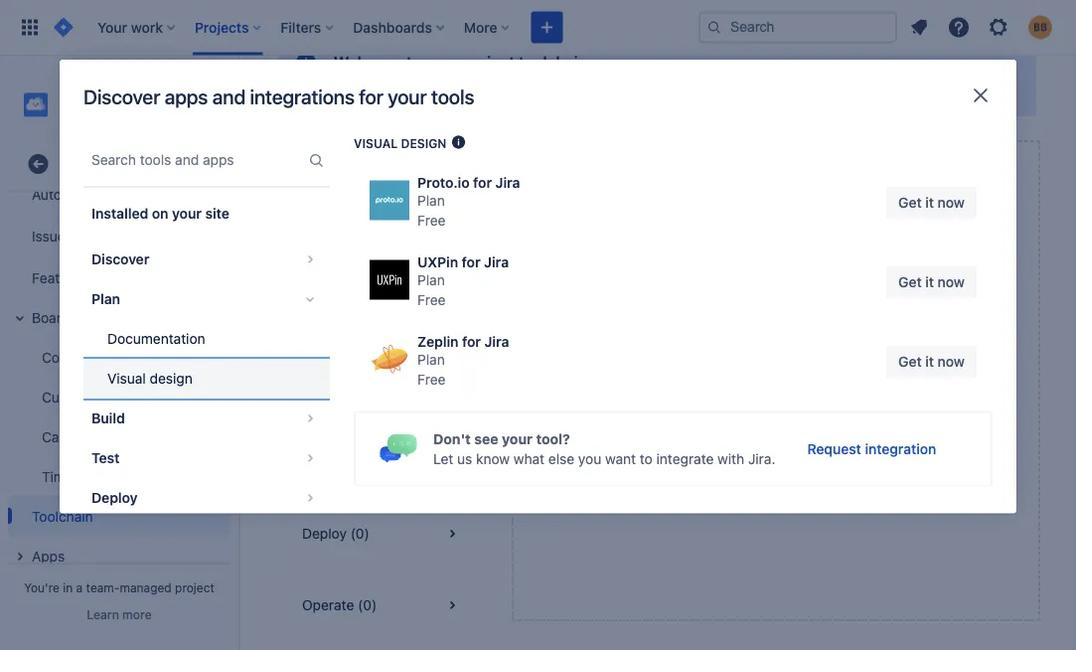 Task type: vqa. For each thing, say whether or not it's contained in the screenshot.
Visual to the right
yes



Task type: describe. For each thing, give the bounding box(es) containing it.
now for uxpin for jira
[[938, 274, 965, 291]]

add
[[867, 400, 892, 417]]

(0) for deploy (0)
[[351, 525, 370, 542]]

board button
[[8, 297, 231, 337]]

your up "toolchain."
[[895, 400, 924, 417]]

site
[[205, 205, 230, 222]]

documentation button
[[84, 319, 330, 359]]

project inside to improve workflow and ship faster, add your team's tools and work to your project toolchain.
[[817, 420, 863, 437]]

it for proto.io for jira
[[926, 195, 935, 211]]

(0) for discover (0)
[[362, 239, 381, 256]]

jira for zeplin for jira plan free
[[485, 334, 510, 350]]

to right back on the top left of page
[[98, 156, 110, 172]]

jira for uxpin for jira plan free
[[484, 255, 509, 271]]

it for zeplin for jira
[[926, 354, 935, 370]]

build button
[[84, 399, 330, 438]]

on
[[152, 205, 169, 222]]

test (0) button
[[278, 427, 488, 498]]

you're
[[24, 581, 60, 595]]

discover inside 'welcome to your project toolchain discover integrations for your tools, connect work to your project, and manage it all right here. learn more'
[[334, 82, 390, 98]]

jira for proto.io for jira plan free
[[496, 175, 521, 191]]

uxpin for jira logo image
[[370, 261, 410, 300]]

discover for discover
[[91, 251, 150, 267]]

it for uxpin for jira
[[926, 274, 935, 291]]

uxpin for jira plan free
[[418, 255, 509, 309]]

build for build (0)
[[302, 382, 334, 399]]

get it now for proto.io for jira
[[899, 195, 965, 211]]

and down workflow
[[706, 420, 730, 437]]

back to project
[[62, 156, 159, 172]]

work for ship
[[734, 420, 765, 437]]

let
[[434, 450, 454, 467]]

operate (0)
[[302, 597, 377, 613]]

build for build
[[91, 410, 125, 427]]

your inside installed on your site button
[[172, 205, 202, 222]]

back to project link
[[8, 144, 231, 184]]

learn inside button
[[87, 608, 119, 621]]

features
[[32, 269, 88, 286]]

deploy for deploy (0)
[[302, 525, 347, 542]]

view all tools (0)
[[302, 168, 409, 184]]

proto.io for jira plan free
[[418, 175, 521, 229]]

card cover images link
[[20, 417, 231, 457]]

your down welcome
[[388, 85, 427, 108]]

tools inside button
[[355, 168, 387, 184]]

deploy button
[[84, 478, 330, 518]]

in
[[63, 581, 73, 595]]

want
[[606, 450, 636, 467]]

you're in a team-managed project
[[24, 581, 215, 595]]

board
[[32, 309, 70, 325]]

your left tools,
[[495, 82, 524, 98]]

issue types link
[[8, 214, 231, 258]]

chevron icon pointing right image for discover
[[298, 248, 322, 271]]

jira software image
[[52, 15, 76, 39]]

welcome to your project toolchain discover integrations for your tools, connect work to your project, and manage it all right here. learn more
[[334, 53, 1016, 98]]

request integration button
[[796, 433, 949, 465]]

automation
[[32, 186, 105, 202]]

(0) for test (0)
[[333, 454, 352, 470]]

discover apps and integrations for your tools
[[84, 85, 475, 108]]

free for proto.io for jira plan free
[[418, 213, 446, 229]]

test (0)
[[302, 454, 352, 470]]

team's
[[624, 420, 667, 437]]

chevron icon pointing down image
[[298, 287, 322, 311]]

custom
[[42, 389, 91, 405]]

primary element
[[12, 0, 699, 55]]

chevron icon pointing right image for test
[[298, 446, 322, 470]]

chevron icon pointing right image for build
[[298, 407, 322, 431]]

project right managed
[[175, 581, 215, 595]]

installed
[[91, 205, 148, 222]]

toolchain
[[519, 53, 588, 72]]

to left project, in the right top of the page
[[657, 82, 670, 98]]

automation link
[[8, 174, 231, 214]]

1 horizontal spatial learn more button
[[941, 81, 1016, 100]]

project inside 'welcome to your project toolchain discover integrations for your tools, connect work to your project, and manage it all right here. learn more'
[[463, 53, 515, 72]]

team-
[[86, 581, 120, 595]]

timeline
[[42, 468, 96, 485]]

and left ship
[[765, 400, 789, 417]]

proto.io for jira logo image
[[370, 181, 410, 221]]

plan for proto.io for jira
[[418, 193, 445, 209]]

to improve workflow and ship faster, add your team's tools and work to your project toolchain.
[[624, 400, 929, 437]]

ship
[[793, 400, 820, 417]]

deploy for deploy
[[91, 490, 138, 506]]

your down ship
[[785, 420, 814, 437]]

to
[[630, 400, 645, 417]]

project 1 software project
[[60, 87, 153, 122]]

you
[[579, 450, 602, 467]]

columns and statuses link
[[20, 337, 231, 377]]

proto.io
[[418, 175, 470, 191]]

test for test
[[91, 450, 120, 466]]

integration
[[866, 440, 937, 457]]

plan button
[[84, 279, 330, 319]]

discover (0) button
[[278, 212, 488, 283]]

now for zeplin for jira
[[938, 354, 965, 370]]

manage
[[787, 82, 838, 98]]

(0) for build (0)
[[338, 382, 357, 399]]

view all tools (0) button
[[278, 140, 488, 212]]

design inside "button"
[[150, 370, 193, 387]]

apps
[[165, 85, 208, 108]]

get it now for zeplin for jira
[[899, 354, 965, 370]]

operate (0) button
[[278, 570, 488, 641]]

search image
[[707, 19, 723, 35]]

card cover images
[[42, 428, 162, 445]]

group inside discover apps and integrations for your tools dialog
[[84, 234, 330, 643]]

visual design button
[[84, 359, 330, 399]]

and inside 'welcome to your project toolchain discover integrations for your tools, connect work to your project, and manage it all right here. learn more'
[[759, 82, 783, 98]]

build (0) button
[[278, 355, 488, 427]]

your inside the don't see your tool? let us know what else you want to integrate with jira.
[[502, 430, 533, 447]]

jira software image
[[52, 15, 76, 39]]

plan for zeplin for jira
[[418, 352, 445, 368]]

get for uxpin for jira
[[899, 274, 922, 291]]

more inside 'welcome to your project toolchain discover integrations for your tools, connect work to your project, and manage it all right here. learn more'
[[982, 82, 1016, 98]]

get for zeplin for jira
[[899, 354, 922, 370]]

deploy (0) button
[[278, 498, 488, 570]]

Search field
[[699, 11, 898, 43]]

cover
[[76, 428, 112, 445]]

operate
[[302, 597, 354, 613]]

free for zeplin for jira plan free
[[418, 372, 446, 388]]

visual inside "button"
[[107, 370, 146, 387]]

else
[[549, 450, 575, 467]]

visual design inside visual design "button"
[[107, 370, 193, 387]]

documentation
[[107, 331, 205, 347]]

managed
[[120, 581, 172, 595]]

installed on your site button
[[84, 194, 330, 234]]

project
[[60, 87, 107, 104]]

zeplin for jira logo image
[[370, 340, 410, 380]]

images
[[116, 428, 162, 445]]

jira.
[[749, 450, 776, 467]]

a
[[76, 581, 83, 595]]

timeline link
[[20, 457, 231, 496]]

integrations inside dialog
[[250, 85, 355, 108]]



Task type: locate. For each thing, give the bounding box(es) containing it.
build up test (0)
[[302, 382, 334, 399]]

test down build (0)
[[302, 454, 329, 470]]

learn more button
[[941, 81, 1016, 100], [87, 607, 152, 622]]

and up filters
[[102, 349, 126, 365]]

project left toolchain
[[463, 53, 515, 72]]

1 horizontal spatial design
[[401, 136, 447, 150]]

0 horizontal spatial work
[[623, 82, 654, 98]]

apps
[[32, 548, 65, 564]]

don't see your tool? let us know what else you want to integrate with jira.
[[434, 430, 776, 467]]

for left tools,
[[474, 82, 492, 98]]

for down welcome
[[359, 85, 384, 108]]

3 chevron icon pointing right image from the top
[[298, 446, 322, 470]]

0 horizontal spatial all
[[337, 168, 351, 184]]

us
[[457, 450, 473, 467]]

1 vertical spatial learn
[[87, 608, 119, 621]]

and
[[759, 82, 783, 98], [213, 85, 246, 108], [102, 349, 126, 365], [765, 400, 789, 417], [706, 420, 730, 437]]

1 vertical spatial more
[[122, 608, 152, 621]]

deploy (0)
[[302, 525, 370, 542]]

build inside 'button'
[[302, 382, 334, 399]]

2 vertical spatial now
[[938, 354, 965, 370]]

filters
[[95, 389, 132, 405]]

deploy down the timeline
[[91, 490, 138, 506]]

learn down team-
[[87, 608, 119, 621]]

it inside 'welcome to your project toolchain discover integrations for your tools, connect work to your project, and manage it all right here. learn more'
[[842, 82, 850, 98]]

connect
[[567, 82, 619, 98]]

banner
[[0, 0, 1077, 56]]

work inside to improve workflow and ship faster, add your team's tools and work to your project toolchain.
[[734, 420, 765, 437]]

2 vertical spatial get it now
[[899, 354, 965, 370]]

(0) up uxpin for jira logo
[[362, 239, 381, 256]]

jira right uxpin
[[484, 255, 509, 271]]

toolchain
[[32, 508, 93, 524]]

design left create and iterate on designs and prototypes image
[[401, 136, 447, 150]]

tools down improve
[[671, 420, 703, 437]]

see
[[475, 430, 499, 447]]

get it now button
[[887, 187, 977, 219], [887, 267, 977, 299], [887, 347, 977, 378]]

0 horizontal spatial visual design
[[107, 370, 193, 387]]

discover down types on the top left
[[91, 251, 150, 267]]

integrations down welcome
[[250, 85, 355, 108]]

apps image image
[[380, 434, 418, 463]]

0 horizontal spatial design
[[150, 370, 193, 387]]

0 horizontal spatial build
[[91, 410, 125, 427]]

0 horizontal spatial learn
[[87, 608, 119, 621]]

plan down 'zeplin'
[[418, 352, 445, 368]]

1 vertical spatial visual design
[[107, 370, 193, 387]]

1
[[111, 87, 117, 104]]

discover down welcome
[[334, 82, 390, 98]]

1 horizontal spatial learn
[[941, 82, 978, 98]]

close modal image
[[969, 84, 993, 107]]

2 now from the top
[[938, 274, 965, 291]]

test down card cover images
[[91, 450, 120, 466]]

get for proto.io for jira
[[899, 195, 922, 211]]

your right welcome
[[425, 53, 459, 72]]

jira inside zeplin for jira plan free
[[485, 334, 510, 350]]

custom filters link
[[20, 377, 231, 417]]

0 vertical spatial get it now
[[899, 195, 965, 211]]

back
[[62, 156, 94, 172]]

your right on
[[172, 205, 202, 222]]

discover up chevron icon pointing down
[[302, 239, 358, 256]]

1 vertical spatial visual
[[107, 370, 146, 387]]

1 vertical spatial jira
[[484, 255, 509, 271]]

get
[[899, 195, 922, 211], [899, 274, 922, 291], [899, 354, 922, 370]]

1 vertical spatial get it now
[[899, 274, 965, 291]]

1 vertical spatial build
[[91, 410, 125, 427]]

project inside the project 1 software project
[[113, 108, 153, 122]]

1 horizontal spatial build
[[302, 382, 334, 399]]

1 horizontal spatial deploy
[[302, 525, 347, 542]]

get it now
[[899, 195, 965, 211], [899, 274, 965, 291], [899, 354, 965, 370]]

toolchain.
[[866, 420, 929, 437]]

project down faster,
[[817, 420, 863, 437]]

work inside 'welcome to your project toolchain discover integrations for your tools, connect work to your project, and manage it all right here. learn more'
[[623, 82, 654, 98]]

1 vertical spatial design
[[150, 370, 193, 387]]

project down 1 on the top left
[[113, 108, 153, 122]]

2 horizontal spatial tools
[[671, 420, 703, 437]]

plan inside proto.io for jira plan free
[[418, 193, 445, 209]]

2 vertical spatial free
[[418, 372, 446, 388]]

(0) for operate (0)
[[358, 597, 377, 613]]

to inside to improve workflow and ship faster, add your team's tools and work to your project toolchain.
[[769, 420, 782, 437]]

what
[[514, 450, 545, 467]]

jira right 'zeplin'
[[485, 334, 510, 350]]

free down proto.io
[[418, 213, 446, 229]]

right
[[872, 82, 901, 98]]

0 vertical spatial deploy
[[91, 490, 138, 506]]

0 vertical spatial build
[[302, 382, 334, 399]]

visual up filters
[[107, 370, 146, 387]]

free inside zeplin for jira plan free
[[418, 372, 446, 388]]

chevron icon pointing right image
[[298, 248, 322, 271], [298, 407, 322, 431], [298, 446, 322, 470], [298, 486, 322, 510]]

0 vertical spatial learn
[[941, 82, 978, 98]]

plan inside 'uxpin for jira plan free'
[[418, 272, 445, 289]]

0 vertical spatial all
[[854, 82, 868, 98]]

get it now button for zeplin for jira
[[887, 347, 977, 378]]

2 chevron icon pointing right image from the top
[[298, 407, 322, 431]]

2 vertical spatial get it now button
[[887, 347, 977, 378]]

request
[[808, 440, 862, 457]]

design down 'statuses'
[[150, 370, 193, 387]]

group
[[4, 49, 231, 582], [84, 234, 330, 643]]

1 vertical spatial work
[[734, 420, 765, 437]]

know
[[476, 450, 510, 467]]

get it now for uxpin for jira
[[899, 274, 965, 291]]

chevron icon pointing right image inside deploy button
[[298, 486, 322, 510]]

3 get it now from the top
[[899, 354, 965, 370]]

1 get from the top
[[899, 195, 922, 211]]

all left right
[[854, 82, 868, 98]]

deploy inside group
[[91, 490, 138, 506]]

with
[[718, 450, 745, 467]]

design
[[401, 136, 447, 150], [150, 370, 193, 387]]

(0) inside 'button'
[[338, 382, 357, 399]]

for right uxpin
[[462, 255, 481, 271]]

types
[[69, 227, 105, 244]]

2 vertical spatial tools
[[671, 420, 703, 437]]

0 vertical spatial get it now button
[[887, 187, 977, 219]]

apps button
[[8, 536, 231, 576]]

1 horizontal spatial tools
[[432, 85, 475, 108]]

0 vertical spatial visual design
[[354, 136, 447, 150]]

test button
[[84, 438, 330, 478]]

(0) left proto.io
[[390, 168, 409, 184]]

features link
[[8, 258, 231, 297]]

0 vertical spatial visual
[[354, 136, 398, 150]]

for for proto.io
[[473, 175, 492, 191]]

2 vertical spatial get
[[899, 354, 922, 370]]

for inside proto.io for jira plan free
[[473, 175, 492, 191]]

discover button
[[84, 240, 330, 279]]

to inside the don't see your tool? let us know what else you want to integrate with jira.
[[640, 450, 653, 467]]

1 now from the top
[[938, 195, 965, 211]]

for for uxpin
[[462, 255, 481, 271]]

build (0)
[[302, 382, 357, 399]]

0 vertical spatial learn more button
[[941, 81, 1016, 100]]

(0) up test (0)
[[338, 382, 357, 399]]

work down workflow
[[734, 420, 765, 437]]

to up jira.
[[769, 420, 782, 437]]

plan inside button
[[91, 291, 120, 307]]

all inside button
[[337, 168, 351, 184]]

integrate
[[657, 450, 714, 467]]

and inside columns and statuses link
[[102, 349, 126, 365]]

2 free from the top
[[418, 292, 446, 309]]

for inside 'welcome to your project toolchain discover integrations for your tools, connect work to your project, and manage it all right here. learn more'
[[474, 82, 492, 98]]

2 get it now button from the top
[[887, 267, 977, 299]]

zeplin for jira plan free
[[418, 334, 510, 388]]

uxpin
[[418, 255, 459, 271]]

2 get it now from the top
[[899, 274, 965, 291]]

(0) left apps image
[[333, 454, 352, 470]]

0 horizontal spatial tools
[[355, 168, 387, 184]]

0 horizontal spatial test
[[91, 450, 120, 466]]

and right project, in the right top of the page
[[759, 82, 783, 98]]

4 chevron icon pointing right image from the top
[[298, 486, 322, 510]]

create and iterate on designs and prototypes image
[[451, 134, 467, 150]]

plan
[[418, 193, 445, 209], [418, 272, 445, 289], [91, 291, 120, 307], [418, 352, 445, 368]]

1 horizontal spatial all
[[854, 82, 868, 98]]

1 horizontal spatial test
[[302, 454, 329, 470]]

visual up view all tools (0)
[[354, 136, 398, 150]]

learn more button right here.
[[941, 81, 1016, 100]]

1 vertical spatial now
[[938, 274, 965, 291]]

for inside 'uxpin for jira plan free'
[[462, 255, 481, 271]]

faster,
[[823, 400, 864, 417]]

0 horizontal spatial more
[[122, 608, 152, 621]]

deploy down test (0)
[[302, 525, 347, 542]]

expand image
[[8, 306, 32, 330]]

learn more button down you're in a team-managed project
[[87, 607, 152, 622]]

tools,
[[527, 82, 563, 98]]

more right here.
[[982, 82, 1016, 98]]

1 vertical spatial free
[[418, 292, 446, 309]]

discover left apps in the top of the page
[[84, 85, 160, 108]]

for inside zeplin for jira plan free
[[462, 334, 481, 350]]

build inside button
[[91, 410, 125, 427]]

welcome
[[334, 53, 403, 72]]

and inside discover apps and integrations for your tools dialog
[[213, 85, 246, 108]]

more down managed
[[122, 608, 152, 621]]

tools up create and iterate on designs and prototypes image
[[432, 85, 475, 108]]

1 horizontal spatial more
[[982, 82, 1016, 98]]

tool?
[[536, 430, 570, 447]]

plan down uxpin
[[418, 272, 445, 289]]

1 vertical spatial get it now button
[[887, 267, 977, 299]]

project
[[463, 53, 515, 72], [113, 108, 153, 122], [114, 156, 159, 172], [817, 420, 863, 437], [175, 581, 215, 595]]

1 vertical spatial deploy
[[302, 525, 347, 542]]

(0)
[[390, 168, 409, 184], [362, 239, 381, 256], [338, 382, 357, 399], [333, 454, 352, 470], [351, 525, 370, 542], [358, 597, 377, 613]]

card
[[42, 428, 72, 445]]

work for toolchain
[[623, 82, 654, 98]]

0 vertical spatial free
[[418, 213, 446, 229]]

group containing automation
[[4, 49, 231, 582]]

jira inside 'uxpin for jira plan free'
[[484, 255, 509, 271]]

all right 'view'
[[337, 168, 351, 184]]

discover
[[334, 82, 390, 98], [84, 85, 160, 108], [302, 239, 358, 256], [91, 251, 150, 267]]

0 vertical spatial now
[[938, 195, 965, 211]]

get it now button for proto.io for jira
[[887, 187, 977, 219]]

tools inside dialog
[[432, 85, 475, 108]]

software
[[60, 108, 110, 122]]

plan down proto.io
[[418, 193, 445, 209]]

1 horizontal spatial integrations
[[394, 82, 470, 98]]

your left project, in the right top of the page
[[674, 82, 702, 98]]

tools inside to improve workflow and ship faster, add your team's tools and work to your project toolchain.
[[671, 420, 703, 437]]

plan up columns and statuses
[[91, 291, 120, 307]]

learn more
[[87, 608, 152, 621]]

jira
[[496, 175, 521, 191], [484, 255, 509, 271], [485, 334, 510, 350]]

create image
[[536, 15, 559, 39]]

free inside proto.io for jira plan free
[[418, 213, 446, 229]]

1 horizontal spatial work
[[734, 420, 765, 437]]

3 now from the top
[[938, 354, 965, 370]]

learn right here.
[[941, 82, 978, 98]]

0 vertical spatial design
[[401, 136, 447, 150]]

improve
[[649, 400, 700, 417]]

1 vertical spatial tools
[[355, 168, 387, 184]]

group containing discover
[[84, 234, 330, 643]]

0 vertical spatial work
[[623, 82, 654, 98]]

free down 'zeplin'
[[418, 372, 446, 388]]

3 get from the top
[[899, 354, 922, 370]]

columns
[[42, 349, 98, 365]]

test
[[91, 450, 120, 466], [302, 454, 329, 470]]

0 vertical spatial get
[[899, 195, 922, 211]]

1 vertical spatial all
[[337, 168, 351, 184]]

zeplin
[[418, 334, 459, 350]]

here.
[[905, 82, 938, 98]]

0 horizontal spatial integrations
[[250, 85, 355, 108]]

0 horizontal spatial deploy
[[91, 490, 138, 506]]

for for zeplin
[[462, 334, 481, 350]]

discover for discover (0)
[[302, 239, 358, 256]]

plan for uxpin for jira
[[418, 272, 445, 289]]

discover apps and integrations for your tools dialog
[[60, 60, 1017, 650]]

tools right 'view'
[[355, 168, 387, 184]]

project,
[[706, 82, 755, 98]]

workflow
[[704, 400, 761, 417]]

free inside 'uxpin for jira plan free'
[[418, 292, 446, 309]]

and right apps in the top of the page
[[213, 85, 246, 108]]

1 get it now button from the top
[[887, 187, 977, 219]]

work right connect
[[623, 82, 654, 98]]

3 get it now button from the top
[[887, 347, 977, 378]]

free down uxpin
[[418, 292, 446, 309]]

integrations inside 'welcome to your project toolchain discover integrations for your tools, connect work to your project, and manage it all right here. learn more'
[[394, 82, 470, 98]]

statuses
[[130, 349, 184, 365]]

3 free from the top
[[418, 372, 446, 388]]

plan inside zeplin for jira plan free
[[418, 352, 445, 368]]

discover for discover apps and integrations for your tools
[[84, 85, 160, 108]]

free
[[418, 213, 446, 229], [418, 292, 446, 309], [418, 372, 446, 388]]

free for uxpin for jira plan free
[[418, 292, 446, 309]]

1 horizontal spatial visual
[[354, 136, 398, 150]]

(0) right the operate
[[358, 597, 377, 613]]

1 free from the top
[[418, 213, 446, 229]]

2 vertical spatial jira
[[485, 334, 510, 350]]

2 get from the top
[[899, 274, 922, 291]]

to right want
[[640, 450, 653, 467]]

all
[[854, 82, 868, 98], [337, 168, 351, 184]]

project inside back to project link
[[114, 156, 159, 172]]

get it now button for uxpin for jira
[[887, 267, 977, 299]]

chevron icon pointing right image inside build button
[[298, 407, 322, 431]]

1 vertical spatial learn more button
[[87, 607, 152, 622]]

chevron icon pointing right image inside test button
[[298, 446, 322, 470]]

work
[[623, 82, 654, 98], [734, 420, 765, 437]]

0 horizontal spatial learn more button
[[87, 607, 152, 622]]

(0) up operate (0)
[[351, 525, 370, 542]]

learn inside 'welcome to your project toolchain discover integrations for your tools, connect work to your project, and manage it all right here. learn more'
[[941, 82, 978, 98]]

test inside discover apps and integrations for your tools dialog
[[91, 450, 120, 466]]

your up "what"
[[502, 430, 533, 447]]

chevron icon pointing right image for deploy
[[298, 486, 322, 510]]

all inside 'welcome to your project toolchain discover integrations for your tools, connect work to your project, and manage it all right here. learn more'
[[854, 82, 868, 98]]

1 chevron icon pointing right image from the top
[[298, 248, 322, 271]]

toolchain link
[[8, 496, 231, 536]]

1 horizontal spatial visual design
[[354, 136, 447, 150]]

jira right proto.io
[[496, 175, 521, 191]]

columns and statuses
[[42, 349, 184, 365]]

project up the automation link
[[114, 156, 159, 172]]

chevron icon pointing right image inside 'discover' button
[[298, 248, 322, 271]]

integrations up create and iterate on designs and prototypes image
[[394, 82, 470, 98]]

don't
[[434, 430, 471, 447]]

0 vertical spatial more
[[982, 82, 1016, 98]]

1 get it now from the top
[[899, 195, 965, 211]]

0 horizontal spatial visual
[[107, 370, 146, 387]]

installed on your site
[[91, 205, 230, 222]]

visual design up view all tools (0)
[[354, 136, 447, 150]]

build up card cover images
[[91, 410, 125, 427]]

request integration
[[808, 440, 937, 457]]

test for test (0)
[[302, 454, 329, 470]]

for right proto.io
[[473, 175, 492, 191]]

your
[[425, 53, 459, 72], [495, 82, 524, 98], [674, 82, 702, 98], [388, 85, 427, 108], [172, 205, 202, 222], [895, 400, 924, 417], [785, 420, 814, 437], [502, 430, 533, 447]]

visual design down 'statuses'
[[107, 370, 193, 387]]

more
[[982, 82, 1016, 98], [122, 608, 152, 621]]

Search tools and apps field
[[86, 142, 304, 178]]

0 vertical spatial jira
[[496, 175, 521, 191]]

for right 'zeplin'
[[462, 334, 481, 350]]

now for proto.io for jira
[[938, 195, 965, 211]]

1 vertical spatial get
[[899, 274, 922, 291]]

to right welcome
[[407, 53, 422, 72]]

jira inside proto.io for jira plan free
[[496, 175, 521, 191]]

issue
[[32, 227, 65, 244]]

0 vertical spatial tools
[[432, 85, 475, 108]]



